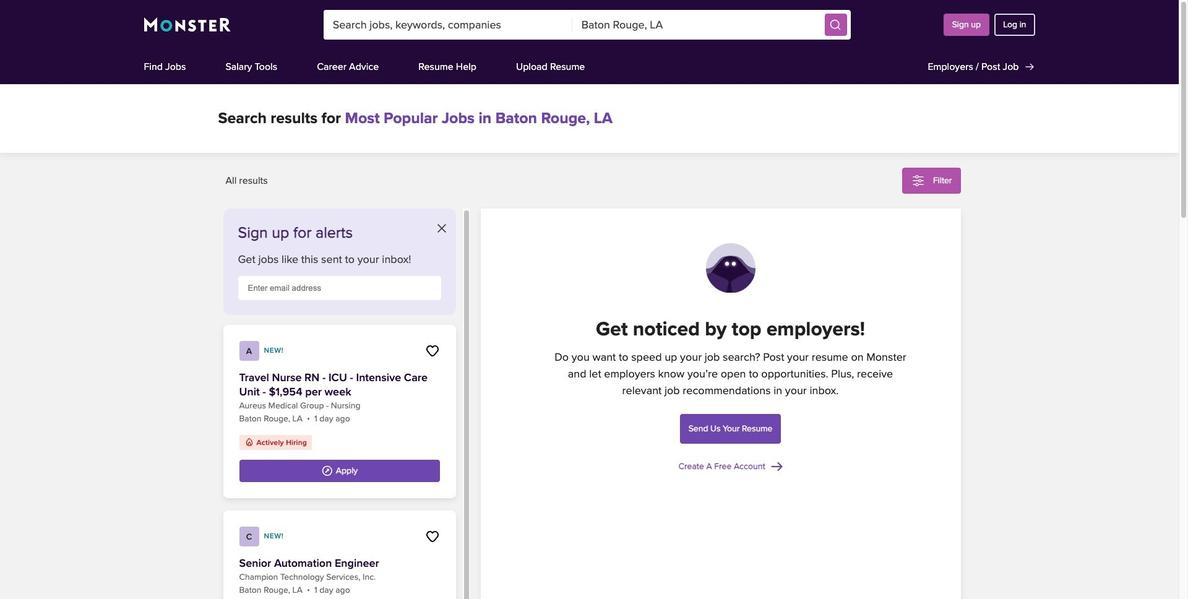 Task type: locate. For each thing, give the bounding box(es) containing it.
email address email field
[[238, 276, 441, 300]]

1 save this job image from the top
[[425, 344, 440, 359]]

save this job image for the senior automation engineer at champion technology services, inc. element
[[425, 529, 440, 544]]

save this job image
[[425, 344, 440, 359], [425, 529, 440, 544]]

1 vertical spatial save this job image
[[425, 529, 440, 544]]

2 save this job image from the top
[[425, 529, 440, 544]]

0 vertical spatial save this job image
[[425, 344, 440, 359]]

Search jobs, keywords, companies search field
[[324, 10, 573, 40]]

filter image
[[911, 173, 926, 188], [911, 173, 926, 188]]

save this job image for travel nurse rn - icu - intensive care unit - $1,954 per week at aureus medical group - nursing 'element'
[[425, 344, 440, 359]]

save this job image inside the senior automation engineer at champion technology services, inc. element
[[425, 529, 440, 544]]

save this job image inside travel nurse rn - icu - intensive care unit - $1,954 per week at aureus medical group - nursing 'element'
[[425, 344, 440, 359]]

travel nurse rn - icu - intensive care unit - $1,954 per week at aureus medical group - nursing element
[[223, 325, 456, 498]]

senior automation engineer at champion technology services, inc. element
[[223, 511, 456, 599]]

close image
[[437, 224, 446, 233]]



Task type: describe. For each thing, give the bounding box(es) containing it.
monster image
[[144, 17, 231, 32]]

search image
[[830, 19, 842, 31]]

Enter location or "remote" search field
[[573, 10, 821, 40]]



